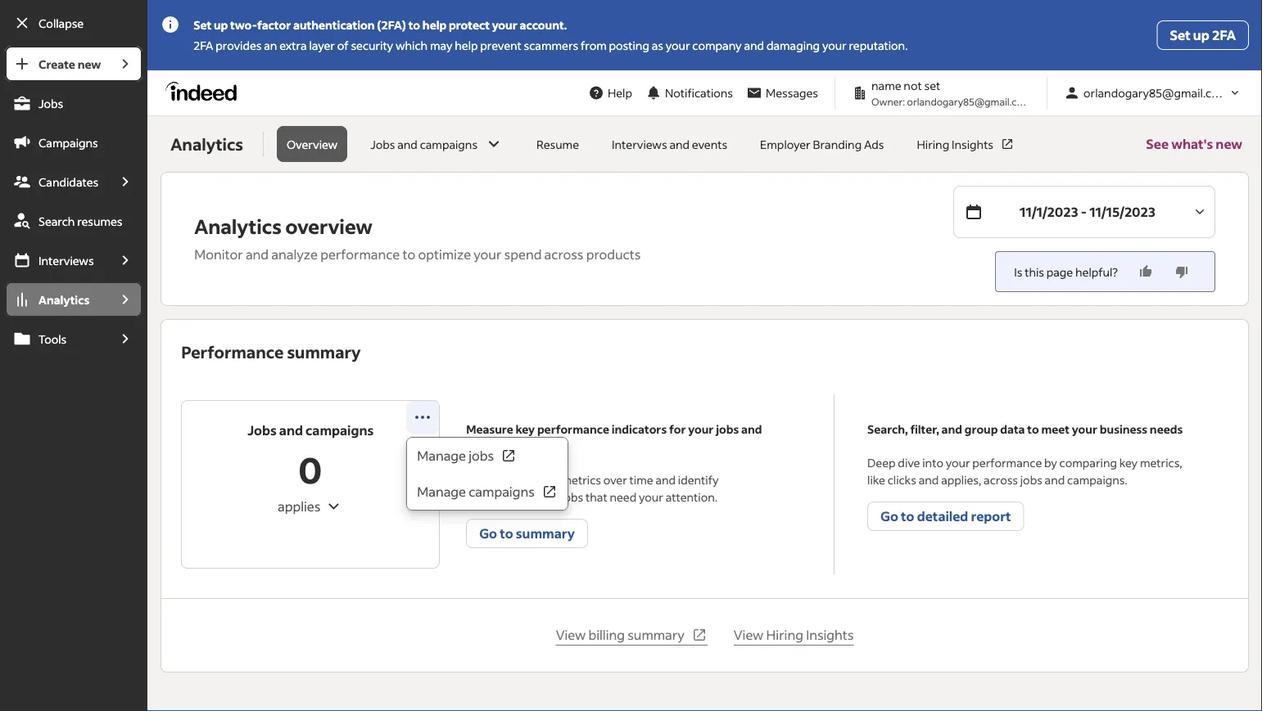 Task type: describe. For each thing, give the bounding box(es) containing it.
attention.
[[666, 490, 718, 505]]

campaigns
[[38, 135, 98, 150]]

your right damaging
[[822, 38, 847, 53]]

and inside set up two-factor authentication (2fa) to help protect your account. 2fa provides an extra layer of security which may help prevent scammers from posting as your company and damaging your reputation.
[[744, 38, 764, 53]]

candidates link
[[5, 164, 108, 200]]

measure key performance indicators for your jobs and campaigns
[[466, 422, 762, 454]]

that
[[586, 490, 607, 505]]

posting
[[609, 38, 649, 53]]

authentication
[[293, 18, 375, 32]]

this page is not helpful image
[[1174, 264, 1190, 280]]

security
[[351, 38, 393, 53]]

new inside button
[[1216, 136, 1243, 152]]

campaigns inside jobs and campaigns 0
[[306, 422, 374, 439]]

over
[[603, 473, 627, 488]]

0 vertical spatial analytics
[[171, 134, 243, 155]]

messages link
[[740, 78, 825, 108]]

campaigns inside manage campaigns link
[[469, 484, 535, 500]]

your inside analytics overview monitor and analyze performance to optimize your spend across products
[[474, 246, 502, 263]]

manage for manage campaigns
[[417, 484, 466, 500]]

time
[[630, 473, 653, 488]]

to inside set up two-factor authentication (2fa) to help protect your account. 2fa provides an extra layer of security which may help prevent scammers from posting as your company and damaging your reputation.
[[408, 18, 420, 32]]

collapse
[[38, 16, 84, 30]]

manage for manage jobs
[[417, 448, 466, 464]]

0 horizontal spatial help
[[423, 18, 447, 32]]

view for view hiring insights
[[734, 627, 764, 644]]

name
[[871, 78, 901, 93]]

0 vertical spatial hiring
[[917, 137, 949, 152]]

products
[[586, 246, 641, 263]]

view for view billing summary
[[556, 627, 586, 644]]

2fa inside set up two-factor authentication (2fa) to help protect your account. 2fa provides an extra layer of security which may help prevent scammers from posting as your company and damaging your reputation.
[[193, 38, 213, 53]]

spend
[[504, 246, 542, 263]]

which
[[396, 38, 428, 53]]

tools
[[38, 332, 67, 346]]

-
[[1081, 204, 1087, 220]]

go to summary link
[[466, 519, 588, 549]]

damaging
[[767, 38, 820, 53]]

hiring insights link
[[907, 126, 1025, 162]]

employer
[[760, 137, 811, 152]]

search,
[[867, 422, 908, 437]]

orlandogary85@gmail.com button
[[1057, 78, 1249, 108]]

your inside deep dive into your performance by comparing key metrics, like clicks and applies, across jobs and campaigns.
[[946, 456, 970, 471]]

overview
[[287, 137, 338, 152]]

campaigns inside jobs and campaigns "button"
[[420, 137, 478, 152]]

1 horizontal spatial help
[[455, 38, 478, 53]]

events
[[692, 137, 727, 152]]

like
[[867, 473, 885, 488]]

extra
[[279, 38, 307, 53]]

provides
[[216, 38, 262, 53]]

page
[[1047, 265, 1073, 279]]

manage jobs link
[[407, 438, 568, 474]]

jobs link
[[5, 85, 143, 121]]

applies
[[278, 498, 321, 515]]

view hiring insights link
[[734, 626, 854, 646]]

search, filter, and group data to meet your business needs
[[867, 422, 1183, 437]]

set for set up two-factor authentication (2fa) to help protect your account. 2fa provides an extra layer of security which may help prevent scammers from posting as your company and damaging your reputation.
[[193, 18, 211, 32]]

insights inside hiring insights link
[[952, 137, 994, 152]]

campaigns link
[[5, 124, 143, 161]]

key inside measure key performance indicators for your jobs and campaigns
[[516, 422, 535, 437]]

applies,
[[941, 473, 981, 488]]

set up 2fa
[[1170, 27, 1236, 43]]

of
[[337, 38, 349, 53]]

insights inside view hiring insights link
[[806, 627, 854, 644]]

jobs inside evaluate your key metrics over time and identify underperforming jobs that need your attention.
[[561, 490, 583, 505]]

search
[[38, 214, 75, 229]]

see what's new
[[1146, 136, 1243, 152]]

meet
[[1041, 422, 1070, 437]]

performance summary
[[181, 342, 361, 363]]

jobs inside deep dive into your performance by comparing key metrics, like clicks and applies, across jobs and campaigns.
[[1020, 473, 1043, 488]]

view hiring insights
[[734, 627, 854, 644]]

summary for go to summary
[[516, 525, 575, 542]]

messages
[[766, 86, 818, 100]]

search resumes
[[38, 214, 122, 229]]

by
[[1044, 456, 1057, 471]]

and inside measure key performance indicators for your jobs and campaigns
[[741, 422, 762, 437]]

jobs inside manage jobs link
[[469, 448, 494, 464]]

and inside analytics overview monitor and analyze performance to optimize your spend across products
[[246, 246, 269, 263]]

performance inside deep dive into your performance by comparing key metrics, like clicks and applies, across jobs and campaigns.
[[973, 456, 1042, 471]]

0 horizontal spatial new
[[78, 57, 101, 71]]

overview
[[285, 213, 372, 239]]

11/1/2023
[[1020, 204, 1078, 220]]

analytics overview monitor and analyze performance to optimize your spend across products
[[194, 213, 641, 263]]

this page is helpful image
[[1138, 264, 1154, 280]]

metrics,
[[1140, 456, 1182, 471]]

(2fa)
[[377, 18, 406, 32]]

notifications
[[665, 86, 733, 100]]

name not set owner: orlandogary85@gmail.com element
[[845, 77, 1037, 109]]

your up underperforming
[[514, 473, 539, 488]]

view billing summary
[[556, 627, 685, 644]]

1 vertical spatial hiring
[[766, 627, 803, 644]]

set for set up 2fa
[[1170, 27, 1191, 43]]

metrics
[[562, 473, 601, 488]]

key inside evaluate your key metrics over time and identify underperforming jobs that need your attention.
[[541, 473, 559, 488]]

helpful?
[[1075, 265, 1118, 279]]

analytics inside analytics overview monitor and analyze performance to optimize your spend across products
[[194, 213, 282, 239]]

what's
[[1171, 136, 1213, 152]]

campaigns.
[[1067, 473, 1128, 488]]

into
[[922, 456, 944, 471]]

across inside deep dive into your performance by comparing key metrics, like clicks and applies, across jobs and campaigns.
[[984, 473, 1018, 488]]

create
[[38, 57, 75, 71]]

interviews and events
[[612, 137, 727, 152]]

filter,
[[910, 422, 939, 437]]

billing
[[588, 627, 625, 644]]

data
[[1000, 422, 1025, 437]]

to down underperforming
[[500, 525, 513, 542]]

is
[[1014, 265, 1022, 279]]

evaluate your key metrics over time and identify underperforming jobs that need your attention.
[[466, 473, 719, 505]]

business
[[1100, 422, 1148, 437]]

your inside measure key performance indicators for your jobs and campaigns
[[688, 422, 714, 437]]

scammers
[[524, 38, 578, 53]]

up for two-
[[214, 18, 228, 32]]

search resumes link
[[5, 203, 143, 239]]

see
[[1146, 136, 1169, 152]]

indeed home image
[[166, 81, 244, 101]]

to right data
[[1027, 422, 1039, 437]]

measure
[[466, 422, 513, 437]]

branding
[[813, 137, 862, 152]]

from
[[581, 38, 607, 53]]

interviews for interviews and events
[[612, 137, 667, 152]]

menu bar containing create new
[[0, 46, 148, 712]]

across inside analytics overview monitor and analyze performance to optimize your spend across products
[[544, 246, 584, 263]]

an
[[264, 38, 277, 53]]

monitor
[[194, 246, 243, 263]]

jobs and campaigns 0
[[248, 422, 374, 493]]



Task type: locate. For each thing, give the bounding box(es) containing it.
jobs inside measure key performance indicators for your jobs and campaigns
[[716, 422, 739, 437]]

interviews
[[612, 137, 667, 152], [38, 253, 94, 268]]

jobs down metrics
[[561, 490, 583, 505]]

1 horizontal spatial interviews
[[612, 137, 667, 152]]

applies button
[[268, 492, 353, 522]]

candidates
[[38, 174, 98, 189]]

two-
[[230, 18, 257, 32]]

notifications button
[[639, 75, 740, 111]]

1 horizontal spatial set
[[1170, 27, 1191, 43]]

your
[[492, 18, 517, 32], [666, 38, 690, 53], [822, 38, 847, 53], [474, 246, 502, 263], [688, 422, 714, 437], [1072, 422, 1098, 437], [946, 456, 970, 471], [514, 473, 539, 488], [639, 490, 663, 505]]

overview link
[[277, 126, 347, 162]]

1 horizontal spatial insights
[[952, 137, 994, 152]]

jobs inside jobs and campaigns "button"
[[370, 137, 395, 152]]

manage inside manage campaigns link
[[417, 484, 466, 500]]

menu bar
[[0, 46, 148, 712]]

0 horizontal spatial go
[[479, 525, 497, 542]]

create new link
[[5, 46, 108, 82]]

go for go to detailed report
[[881, 508, 898, 525]]

jobs down the create new link
[[38, 96, 63, 111]]

view billing summary link
[[556, 626, 708, 646]]

and inside "button"
[[397, 137, 418, 152]]

to left detailed
[[901, 508, 915, 525]]

prevent
[[480, 38, 522, 53]]

2 vertical spatial analytics
[[38, 292, 89, 307]]

jobs inside jobs and campaigns 0
[[248, 422, 277, 439]]

protect
[[449, 18, 490, 32]]

2 vertical spatial performance
[[973, 456, 1042, 471]]

manage down manage jobs
[[417, 484, 466, 500]]

orlandogary85@gmail.com inside the orlandogary85@gmail.com dropdown button
[[1084, 86, 1229, 100]]

key right measure at the left bottom of the page
[[516, 422, 535, 437]]

go
[[881, 508, 898, 525], [479, 525, 497, 542]]

0 horizontal spatial hiring
[[766, 627, 803, 644]]

1 horizontal spatial key
[[541, 473, 559, 488]]

1 horizontal spatial view
[[734, 627, 764, 644]]

interviews down help
[[612, 137, 667, 152]]

is this page helpful?
[[1014, 265, 1118, 279]]

key inside deep dive into your performance by comparing key metrics, like clicks and applies, across jobs and campaigns.
[[1119, 456, 1138, 471]]

0 vertical spatial new
[[78, 57, 101, 71]]

1 vertical spatial key
[[1119, 456, 1138, 471]]

need
[[610, 490, 637, 505]]

toggle menu image
[[413, 408, 433, 428]]

jobs right overview link
[[370, 137, 395, 152]]

go down manage campaigns link
[[479, 525, 497, 542]]

set inside set up two-factor authentication (2fa) to help protect your account. 2fa provides an extra layer of security which may help prevent scammers from posting as your company and damaging your reputation.
[[193, 18, 211, 32]]

1 horizontal spatial new
[[1216, 136, 1243, 152]]

jobs up evaluate
[[469, 448, 494, 464]]

0 horizontal spatial across
[[544, 246, 584, 263]]

1 vertical spatial performance
[[537, 422, 609, 437]]

1 horizontal spatial jobs
[[248, 422, 277, 439]]

identify
[[678, 473, 719, 488]]

hiring insights
[[917, 137, 994, 152]]

deep dive into your performance by comparing key metrics, like clicks and applies, across jobs and campaigns.
[[867, 456, 1182, 488]]

across right spend at the top left of the page
[[544, 246, 584, 263]]

set up the orlandogary85@gmail.com dropdown button
[[1170, 27, 1191, 43]]

performance inside measure key performance indicators for your jobs and campaigns
[[537, 422, 609, 437]]

insights
[[952, 137, 994, 152], [806, 627, 854, 644]]

across up report
[[984, 473, 1018, 488]]

your left spend at the top left of the page
[[474, 246, 502, 263]]

up inside set up two-factor authentication (2fa) to help protect your account. 2fa provides an extra layer of security which may help prevent scammers from posting as your company and damaging your reputation.
[[214, 18, 228, 32]]

go to detailed report
[[881, 508, 1011, 525]]

1 horizontal spatial go
[[881, 508, 898, 525]]

orlandogary85@gmail.com down set
[[907, 95, 1032, 108]]

interviews link
[[5, 242, 108, 278]]

2fa inside set up 2fa link
[[1212, 27, 1236, 43]]

not
[[904, 78, 922, 93]]

clicks
[[888, 473, 916, 488]]

resume
[[537, 137, 579, 152]]

campaigns inside measure key performance indicators for your jobs and campaigns
[[466, 439, 526, 454]]

analytics down interviews link
[[38, 292, 89, 307]]

0 vertical spatial help
[[423, 18, 447, 32]]

help down protect
[[455, 38, 478, 53]]

new right create
[[78, 57, 101, 71]]

1 vertical spatial across
[[984, 473, 1018, 488]]

help
[[423, 18, 447, 32], [455, 38, 478, 53]]

0 horizontal spatial interviews
[[38, 253, 94, 268]]

1 horizontal spatial summary
[[516, 525, 575, 542]]

0 horizontal spatial insights
[[806, 627, 854, 644]]

performance down data
[[973, 456, 1042, 471]]

0 vertical spatial across
[[544, 246, 584, 263]]

0 vertical spatial performance
[[320, 246, 400, 263]]

manage down toggle menu image
[[417, 448, 466, 464]]

2 vertical spatial jobs
[[248, 422, 277, 439]]

analytics link
[[5, 282, 108, 318]]

2 horizontal spatial performance
[[973, 456, 1042, 471]]

across
[[544, 246, 584, 263], [984, 473, 1018, 488]]

up up the orlandogary85@gmail.com dropdown button
[[1193, 27, 1210, 43]]

interviews down the search resumes link
[[38, 253, 94, 268]]

manage jobs
[[417, 448, 494, 464]]

tools link
[[5, 321, 108, 357]]

deep
[[867, 456, 896, 471]]

may
[[430, 38, 452, 53]]

new right what's at the top right of the page
[[1216, 136, 1243, 152]]

to inside analytics overview monitor and analyze performance to optimize your spend across products
[[403, 246, 415, 263]]

to
[[408, 18, 420, 32], [403, 246, 415, 263], [1027, 422, 1039, 437], [901, 508, 915, 525], [500, 525, 513, 542]]

orlandogary85@gmail.com inside name not set owner: orlandogary85@gmail.com
[[907, 95, 1032, 108]]

help up 'may'
[[423, 18, 447, 32]]

for
[[669, 422, 686, 437]]

jobs for jobs
[[38, 96, 63, 111]]

underperforming
[[466, 490, 559, 505]]

and
[[744, 38, 764, 53], [397, 137, 418, 152], [670, 137, 690, 152], [246, 246, 269, 263], [279, 422, 303, 439], [741, 422, 762, 437], [942, 422, 962, 437], [656, 473, 676, 488], [919, 473, 939, 488], [1045, 473, 1065, 488]]

0 horizontal spatial summary
[[287, 342, 361, 363]]

and inside evaluate your key metrics over time and identify underperforming jobs that need your attention.
[[656, 473, 676, 488]]

0 horizontal spatial performance
[[320, 246, 400, 263]]

go for go to summary
[[479, 525, 497, 542]]

jobs right for
[[716, 422, 739, 437]]

your right as
[[666, 38, 690, 53]]

as
[[652, 38, 663, 53]]

analyze
[[271, 246, 318, 263]]

to up the which at the left of page
[[408, 18, 420, 32]]

0 vertical spatial manage
[[417, 448, 466, 464]]

0 horizontal spatial key
[[516, 422, 535, 437]]

1 vertical spatial new
[[1216, 136, 1243, 152]]

orlandogary85@gmail.com up see
[[1084, 86, 1229, 100]]

11/1/2023 - 11/15/2023
[[1020, 204, 1156, 220]]

summary
[[287, 342, 361, 363], [516, 525, 575, 542], [628, 627, 685, 644]]

2 vertical spatial key
[[541, 473, 559, 488]]

2 vertical spatial summary
[[628, 627, 685, 644]]

set inside set up 2fa link
[[1170, 27, 1191, 43]]

1 horizontal spatial performance
[[537, 422, 609, 437]]

orlandogary85@gmail.com
[[1084, 86, 1229, 100], [907, 95, 1032, 108]]

set
[[924, 78, 940, 93]]

2 view from the left
[[734, 627, 764, 644]]

0 vertical spatial insights
[[952, 137, 994, 152]]

set left two- at the left of page
[[193, 18, 211, 32]]

0 vertical spatial jobs
[[38, 96, 63, 111]]

1 horizontal spatial 2fa
[[1212, 27, 1236, 43]]

layer
[[309, 38, 335, 53]]

0 horizontal spatial 2fa
[[193, 38, 213, 53]]

2 horizontal spatial summary
[[628, 627, 685, 644]]

2 horizontal spatial jobs
[[370, 137, 395, 152]]

0 horizontal spatial jobs
[[38, 96, 63, 111]]

summary for view billing summary
[[628, 627, 685, 644]]

0 horizontal spatial orlandogary85@gmail.com
[[907, 95, 1032, 108]]

go to detailed report link
[[867, 502, 1024, 532]]

interviews for interviews
[[38, 253, 94, 268]]

jobs for jobs and campaigns
[[370, 137, 395, 152]]

1 vertical spatial interviews
[[38, 253, 94, 268]]

2 manage from the top
[[417, 484, 466, 500]]

0 horizontal spatial up
[[214, 18, 228, 32]]

analytics down indeed home "image"
[[171, 134, 243, 155]]

0 horizontal spatial view
[[556, 627, 586, 644]]

performance
[[181, 342, 284, 363]]

1 horizontal spatial up
[[1193, 27, 1210, 43]]

key left metrics
[[541, 473, 559, 488]]

jobs inside jobs link
[[38, 96, 63, 111]]

go down the clicks
[[881, 508, 898, 525]]

create new
[[38, 57, 101, 71]]

interviews and events link
[[602, 126, 737, 162]]

up
[[214, 18, 228, 32], [1193, 27, 1210, 43]]

1 vertical spatial insights
[[806, 627, 854, 644]]

2 horizontal spatial key
[[1119, 456, 1138, 471]]

key left metrics,
[[1119, 456, 1138, 471]]

1 vertical spatial summary
[[516, 525, 575, 542]]

and inside jobs and campaigns 0
[[279, 422, 303, 439]]

account.
[[520, 18, 567, 32]]

0 vertical spatial key
[[516, 422, 535, 437]]

analytics
[[171, 134, 243, 155], [194, 213, 282, 239], [38, 292, 89, 307]]

jobs down "search, filter, and group data to meet your business needs"
[[1020, 473, 1043, 488]]

manage campaigns
[[417, 484, 535, 500]]

1 vertical spatial help
[[455, 38, 478, 53]]

up left two- at the left of page
[[214, 18, 228, 32]]

1 vertical spatial analytics
[[194, 213, 282, 239]]

to left optimize
[[403, 246, 415, 263]]

performance inside analytics overview monitor and analyze performance to optimize your spend across products
[[320, 246, 400, 263]]

company
[[692, 38, 742, 53]]

needs
[[1150, 422, 1183, 437]]

1 vertical spatial jobs
[[370, 137, 395, 152]]

campaigns
[[420, 137, 478, 152], [306, 422, 374, 439], [466, 439, 526, 454], [469, 484, 535, 500]]

hiring
[[917, 137, 949, 152], [766, 627, 803, 644]]

resumes
[[77, 214, 122, 229]]

1 horizontal spatial hiring
[[917, 137, 949, 152]]

jobs for jobs and campaigns 0
[[248, 422, 277, 439]]

1 view from the left
[[556, 627, 586, 644]]

performance down the overview
[[320, 246, 400, 263]]

jobs and campaigns
[[370, 137, 478, 152]]

0 vertical spatial summary
[[287, 342, 361, 363]]

reputation.
[[849, 38, 908, 53]]

factor
[[257, 18, 291, 32]]

2fa
[[1212, 27, 1236, 43], [193, 38, 213, 53]]

1 horizontal spatial orlandogary85@gmail.com
[[1084, 86, 1229, 100]]

manage inside manage jobs link
[[417, 448, 466, 464]]

new
[[78, 57, 101, 71], [1216, 136, 1243, 152]]

employer branding ads
[[760, 137, 884, 152]]

collapse button
[[5, 5, 143, 41]]

your up prevent
[[492, 18, 517, 32]]

see what's new button
[[1146, 116, 1243, 172]]

detailed
[[917, 508, 968, 525]]

performance up metrics
[[537, 422, 609, 437]]

evaluate
[[466, 473, 512, 488]]

jobs
[[716, 422, 739, 437], [469, 448, 494, 464], [1020, 473, 1043, 488], [561, 490, 583, 505]]

0 vertical spatial interviews
[[612, 137, 667, 152]]

1 manage from the top
[[417, 448, 466, 464]]

your down time
[[639, 490, 663, 505]]

up for 2fa
[[1193, 27, 1210, 43]]

name not set owner: orlandogary85@gmail.com
[[871, 78, 1032, 108]]

your right "meet"
[[1072, 422, 1098, 437]]

0 horizontal spatial set
[[193, 18, 211, 32]]

set up 2fa link
[[1157, 20, 1249, 50]]

your up applies,
[[946, 456, 970, 471]]

owner:
[[871, 95, 905, 108]]

key
[[516, 422, 535, 437], [1119, 456, 1138, 471], [541, 473, 559, 488]]

1 horizontal spatial across
[[984, 473, 1018, 488]]

analytics up monitor
[[194, 213, 282, 239]]

your right for
[[688, 422, 714, 437]]

jobs down "performance summary"
[[248, 422, 277, 439]]

1 vertical spatial manage
[[417, 484, 466, 500]]



Task type: vqa. For each thing, say whether or not it's contained in the screenshot.
Manage jobs
yes



